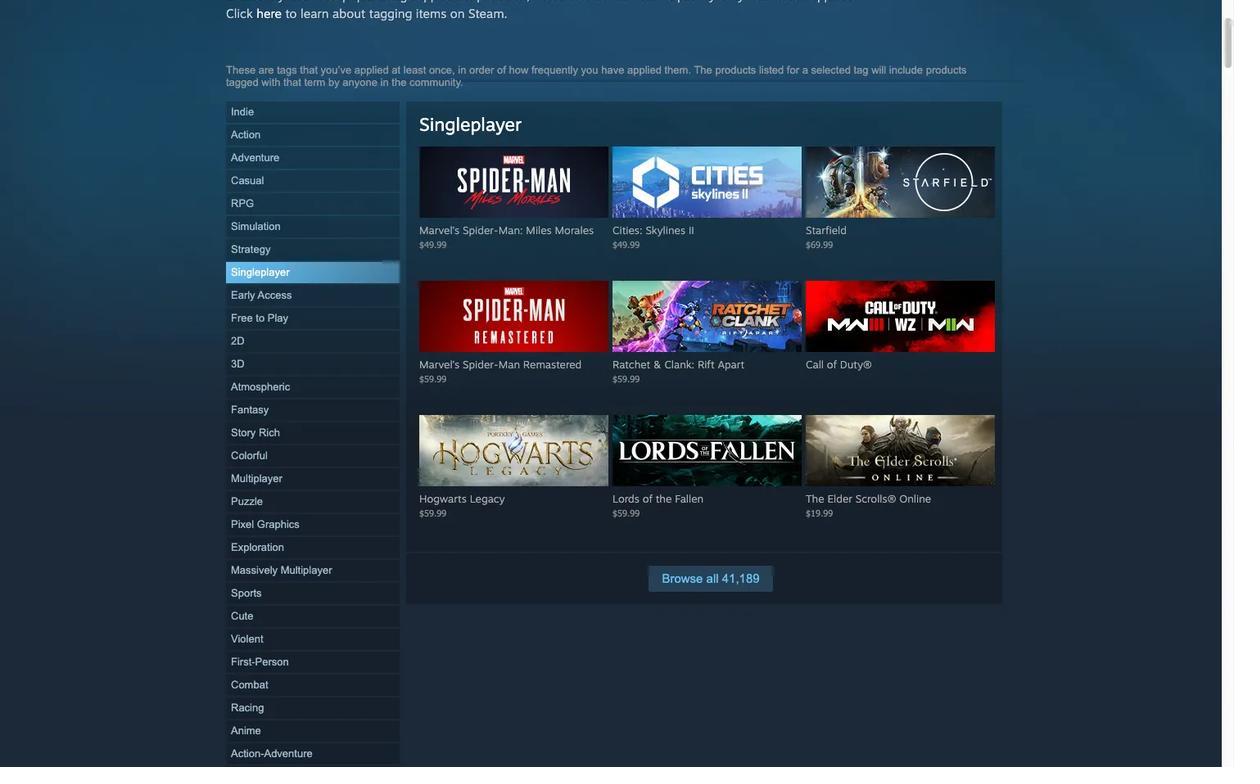 Task type: vqa. For each thing, say whether or not it's contained in the screenshot.
the rightmost population,
no



Task type: describe. For each thing, give the bounding box(es) containing it.
call of duty®
[[806, 358, 872, 371]]

rift
[[698, 358, 715, 371]]

fallen
[[675, 492, 704, 505]]

access
[[258, 289, 292, 301]]

fantasy
[[231, 404, 269, 416]]

play
[[268, 312, 288, 324]]

these are tags that you've applied at least once, in order of how frequently you have applied them. the products listed for a selected tag will include products tagged with that term by anyone in the community.
[[226, 64, 967, 88]]

massively
[[231, 564, 278, 576]]

marvel's for marvel's spider-man: miles morales
[[419, 224, 460, 237]]

first-
[[231, 656, 255, 668]]

marvel's spider-man: miles morales $49.99
[[419, 224, 594, 250]]

$49.99 inside marvel's spider-man: miles morales $49.99
[[419, 239, 447, 250]]

41,189
[[722, 572, 760, 585]]

call
[[806, 358, 824, 371]]

puzzle
[[231, 495, 263, 508]]

apart
[[718, 358, 744, 371]]

ratchet
[[613, 358, 650, 371]]

combat
[[231, 679, 268, 691]]

you've
[[321, 64, 351, 76]]

by
[[328, 76, 340, 88]]

tags
[[277, 64, 297, 76]]

elder
[[827, 492, 852, 505]]

violent
[[231, 633, 263, 645]]

hogwarts
[[419, 492, 467, 505]]

$59.99 inside 'hogwarts legacy $59.99'
[[419, 508, 447, 518]]

will
[[871, 64, 886, 76]]

cities:
[[613, 224, 642, 237]]

man
[[498, 358, 520, 371]]

ratchet & clank: rift apart $59.99
[[613, 358, 744, 384]]

include
[[889, 64, 923, 76]]

strategy
[[231, 243, 271, 255]]

3d
[[231, 358, 245, 370]]

steam.
[[468, 6, 507, 21]]

skylines
[[646, 224, 685, 237]]

learn
[[301, 6, 329, 21]]

early access
[[231, 289, 292, 301]]

the inside these are tags that you've applied at least once, in order of how frequently you have applied them. the products listed for a selected tag will include products tagged with that term by anyone in the community.
[[694, 64, 712, 76]]

man:
[[498, 224, 523, 237]]

indie
[[231, 106, 254, 118]]

that right tags
[[300, 64, 318, 76]]

$59.99 inside the lords of the fallen $59.99
[[613, 508, 640, 518]]

$69.99
[[806, 239, 833, 250]]

free to play
[[231, 312, 288, 324]]

rich
[[259, 427, 280, 439]]

0 vertical spatial adventure
[[231, 151, 279, 164]]

tag
[[854, 64, 868, 76]]

pixel
[[231, 518, 254, 531]]

1 applied from the left
[[354, 64, 389, 76]]

the inside the lords of the fallen $59.99
[[656, 492, 672, 505]]

least
[[404, 64, 426, 76]]

miles
[[526, 224, 552, 237]]

items
[[416, 6, 447, 21]]

tagging
[[369, 6, 412, 21]]

racing
[[231, 702, 264, 714]]

morales
[[555, 224, 594, 237]]

0 horizontal spatial to
[[256, 312, 265, 324]]

with
[[262, 76, 280, 88]]

graphics
[[257, 518, 300, 531]]

the inside the elder scrolls® online $19.99
[[806, 492, 824, 505]]

singleplayer link
[[419, 113, 522, 135]]

hogwarts legacy $59.99
[[419, 492, 505, 518]]

starfield
[[806, 224, 847, 237]]

person
[[255, 656, 289, 668]]

casual
[[231, 174, 264, 187]]

on
[[450, 6, 465, 21]]

the inside these are tags that you've applied at least once, in order of how frequently you have applied them. the products listed for a selected tag will include products tagged with that term by anyone in the community.
[[392, 76, 407, 88]]

sports
[[231, 587, 262, 599]]

click
[[226, 6, 253, 21]]

ii
[[689, 224, 694, 237]]

starfield $69.99
[[806, 224, 847, 250]]

here link
[[257, 6, 282, 21]]



Task type: locate. For each thing, give the bounding box(es) containing it.
for
[[787, 64, 799, 76]]

1 horizontal spatial in
[[458, 64, 466, 76]]

applied right the have
[[627, 64, 662, 76]]

that
[[300, 64, 318, 76], [283, 76, 301, 88]]

0 vertical spatial multiplayer
[[231, 472, 282, 485]]

2 $49.99 from the left
[[613, 239, 640, 250]]

browse all 41,189
[[662, 572, 760, 585]]

products left listed
[[715, 64, 756, 76]]

free
[[231, 312, 253, 324]]

listed
[[759, 64, 784, 76]]

of right call
[[827, 358, 837, 371]]

2 horizontal spatial of
[[827, 358, 837, 371]]

cities: skylines ii $49.99
[[613, 224, 694, 250]]

adventure down racing
[[264, 748, 313, 760]]

0 vertical spatial the
[[392, 76, 407, 88]]

0 horizontal spatial $49.99
[[419, 239, 447, 250]]

$19.99
[[806, 508, 833, 518]]

marvel's left man
[[419, 358, 460, 371]]

1 vertical spatial multiplayer
[[281, 564, 332, 576]]

1 marvel's from the top
[[419, 224, 460, 237]]

colorful
[[231, 450, 268, 462]]

products right include
[[926, 64, 967, 76]]

spider- inside marvel's spider-man remastered $59.99
[[463, 358, 498, 371]]

spider- left miles
[[463, 224, 498, 237]]

of left how
[[497, 64, 506, 76]]

1 vertical spatial the
[[806, 492, 824, 505]]

1 vertical spatial spider-
[[463, 358, 498, 371]]

2 marvel's from the top
[[419, 358, 460, 371]]

click here to learn about tagging items on steam.
[[226, 6, 507, 21]]

2 spider- from the top
[[463, 358, 498, 371]]

0 vertical spatial of
[[497, 64, 506, 76]]

frequently
[[531, 64, 578, 76]]

1 products from the left
[[715, 64, 756, 76]]

0 horizontal spatial products
[[715, 64, 756, 76]]

spider- left the "remastered"
[[463, 358, 498, 371]]

order
[[469, 64, 494, 76]]

singleplayer up early access
[[231, 266, 290, 278]]

multiplayer down colorful
[[231, 472, 282, 485]]

$49.99
[[419, 239, 447, 250], [613, 239, 640, 250]]

atmospheric
[[231, 381, 290, 393]]

2 products from the left
[[926, 64, 967, 76]]

marvel's inside marvel's spider-man remastered $59.99
[[419, 358, 460, 371]]

selected
[[811, 64, 851, 76]]

clank:
[[664, 358, 695, 371]]

marvel's inside marvel's spider-man: miles morales $49.99
[[419, 224, 460, 237]]

1 horizontal spatial products
[[926, 64, 967, 76]]

duty®
[[840, 358, 872, 371]]

0 vertical spatial spider-
[[463, 224, 498, 237]]

anyone
[[343, 76, 378, 88]]

pixel graphics
[[231, 518, 300, 531]]

lords of the fallen $59.99
[[613, 492, 704, 518]]

that right with
[[283, 76, 301, 88]]

the elder scrolls® online $19.99
[[806, 492, 931, 518]]

1 vertical spatial of
[[827, 358, 837, 371]]

all
[[706, 572, 719, 585]]

0 horizontal spatial applied
[[354, 64, 389, 76]]

anime
[[231, 725, 261, 737]]

1 horizontal spatial $49.99
[[613, 239, 640, 250]]

once,
[[429, 64, 455, 76]]

1 horizontal spatial of
[[643, 492, 653, 505]]

exploration
[[231, 541, 284, 554]]

at
[[392, 64, 401, 76]]

are
[[259, 64, 274, 76]]

of for lords of the fallen $59.99
[[643, 492, 653, 505]]

2 applied from the left
[[627, 64, 662, 76]]

story rich
[[231, 427, 280, 439]]

1 spider- from the top
[[463, 224, 498, 237]]

have
[[601, 64, 624, 76]]

applied left at
[[354, 64, 389, 76]]

spider-
[[463, 224, 498, 237], [463, 358, 498, 371]]

browse all 41,189 link
[[649, 566, 773, 592]]

1 $49.99 from the left
[[419, 239, 447, 250]]

a
[[802, 64, 808, 76]]

spider- for man
[[463, 358, 498, 371]]

of right lords on the bottom of page
[[643, 492, 653, 505]]

lords
[[613, 492, 639, 505]]

in left at
[[380, 76, 389, 88]]

remastered
[[523, 358, 582, 371]]

spider- inside marvel's spider-man: miles morales $49.99
[[463, 224, 498, 237]]

rpg
[[231, 197, 254, 210]]

spider- for man:
[[463, 224, 498, 237]]

0 horizontal spatial the
[[392, 76, 407, 88]]

1 vertical spatial the
[[656, 492, 672, 505]]

legacy
[[470, 492, 505, 505]]

the left community. in the top left of the page
[[392, 76, 407, 88]]

early
[[231, 289, 255, 301]]

how
[[509, 64, 528, 76]]

1 vertical spatial to
[[256, 312, 265, 324]]

of inside the lords of the fallen $59.99
[[643, 492, 653, 505]]

tagged
[[226, 76, 259, 88]]

1 horizontal spatial the
[[806, 492, 824, 505]]

in left order
[[458, 64, 466, 76]]

the up $19.99
[[806, 492, 824, 505]]

2d
[[231, 335, 245, 347]]

$59.99 inside ratchet & clank: rift apart $59.99
[[613, 373, 640, 384]]

the
[[392, 76, 407, 88], [656, 492, 672, 505]]

cute
[[231, 610, 253, 622]]

1 horizontal spatial applied
[[627, 64, 662, 76]]

the
[[694, 64, 712, 76], [806, 492, 824, 505]]

&
[[654, 358, 661, 371]]

1 vertical spatial marvel's
[[419, 358, 460, 371]]

0 horizontal spatial in
[[380, 76, 389, 88]]

2 vertical spatial of
[[643, 492, 653, 505]]

the right them.
[[694, 64, 712, 76]]

adventure up casual
[[231, 151, 279, 164]]

simulation
[[231, 220, 281, 233]]

0 horizontal spatial singleplayer
[[231, 266, 290, 278]]

0 horizontal spatial the
[[694, 64, 712, 76]]

action
[[231, 129, 261, 141]]

singleplayer down community. in the top left of the page
[[419, 113, 522, 135]]

marvel's spider-man remastered $59.99
[[419, 358, 582, 384]]

about
[[332, 6, 366, 21]]

term
[[304, 76, 325, 88]]

browse
[[662, 572, 703, 585]]

marvel's left man:
[[419, 224, 460, 237]]

$49.99 inside "cities: skylines ii $49.99"
[[613, 239, 640, 250]]

applied
[[354, 64, 389, 76], [627, 64, 662, 76]]

in
[[458, 64, 466, 76], [380, 76, 389, 88]]

products
[[715, 64, 756, 76], [926, 64, 967, 76]]

of inside these are tags that you've applied at least once, in order of how frequently you have applied them. the products listed for a selected tag will include products tagged with that term by anyone in the community.
[[497, 64, 506, 76]]

0 vertical spatial to
[[285, 6, 297, 21]]

singleplayer
[[419, 113, 522, 135], [231, 266, 290, 278]]

1 horizontal spatial singleplayer
[[419, 113, 522, 135]]

$59.99
[[419, 373, 447, 384], [613, 373, 640, 384], [419, 508, 447, 518], [613, 508, 640, 518]]

you
[[581, 64, 598, 76]]

0 horizontal spatial of
[[497, 64, 506, 76]]

these
[[226, 64, 256, 76]]

0 vertical spatial singleplayer
[[419, 113, 522, 135]]

them.
[[665, 64, 691, 76]]

1 horizontal spatial to
[[285, 6, 297, 21]]

the left fallen
[[656, 492, 672, 505]]

0 vertical spatial marvel's
[[419, 224, 460, 237]]

1 vertical spatial adventure
[[264, 748, 313, 760]]

of for call of duty®
[[827, 358, 837, 371]]

$59.99 inside marvel's spider-man remastered $59.99
[[419, 373, 447, 384]]

community.
[[409, 76, 463, 88]]

massively multiplayer
[[231, 564, 332, 576]]

of
[[497, 64, 506, 76], [827, 358, 837, 371], [643, 492, 653, 505]]

action-
[[231, 748, 264, 760]]

to left play
[[256, 312, 265, 324]]

first-person
[[231, 656, 289, 668]]

story
[[231, 427, 256, 439]]

to right here link
[[285, 6, 297, 21]]

1 vertical spatial singleplayer
[[231, 266, 290, 278]]

here
[[257, 6, 282, 21]]

0 vertical spatial the
[[694, 64, 712, 76]]

1 horizontal spatial the
[[656, 492, 672, 505]]

marvel's for marvel's spider-man remastered
[[419, 358, 460, 371]]

multiplayer right "massively"
[[281, 564, 332, 576]]



